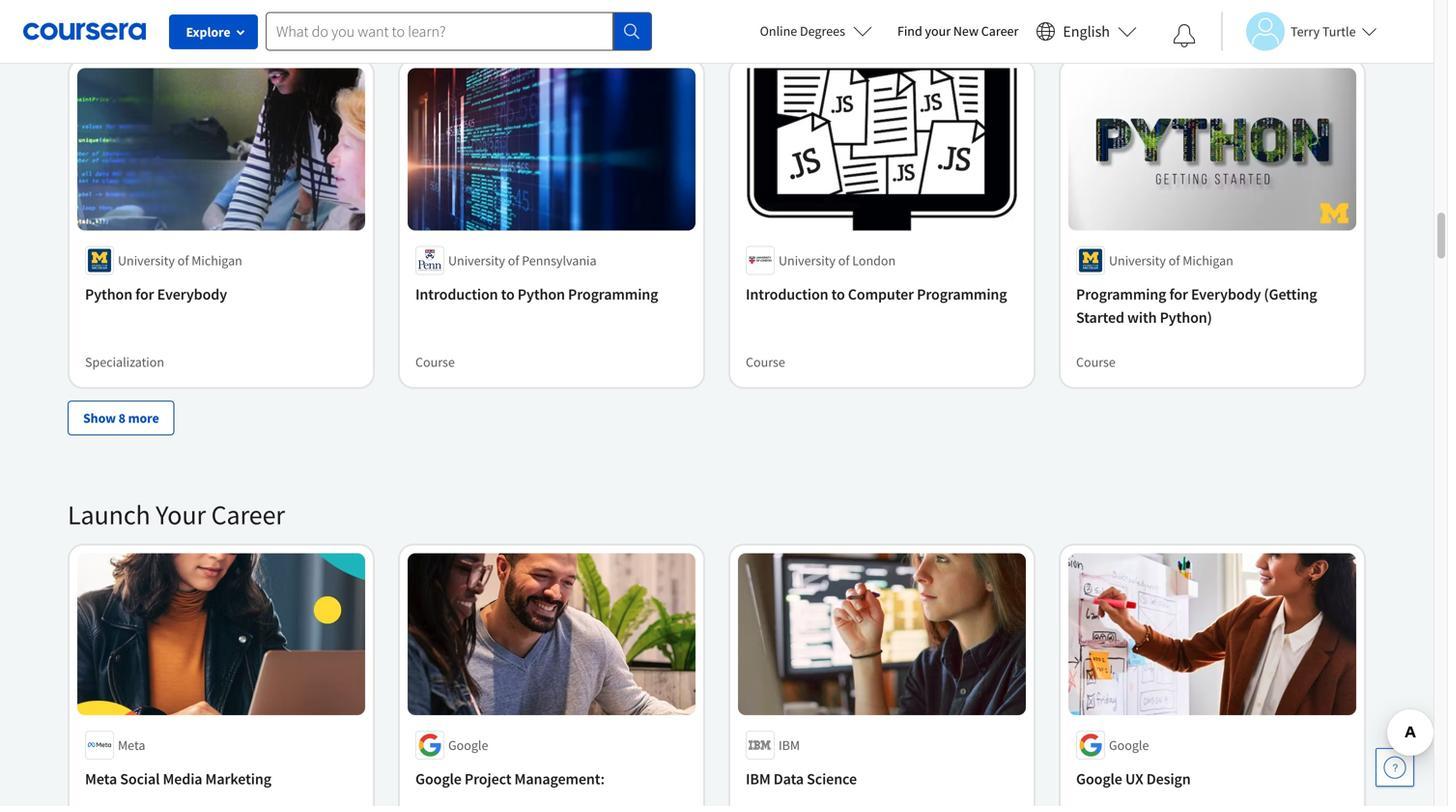 Task type: vqa. For each thing, say whether or not it's contained in the screenshot.
contribute
no



Task type: locate. For each thing, give the bounding box(es) containing it.
show
[[83, 409, 116, 427]]

1 michigan from the left
[[192, 252, 242, 269]]

programming for introduction to computer programming
[[917, 284, 1008, 304]]

1 horizontal spatial university of michigan
[[1110, 252, 1234, 269]]

programming for introduction to python programming
[[568, 284, 659, 304]]

1 horizontal spatial to
[[832, 284, 846, 304]]

2 for from the left
[[1170, 284, 1189, 304]]

1 horizontal spatial ibm
[[779, 736, 800, 754]]

career
[[982, 22, 1019, 40], [211, 498, 285, 531]]

university
[[118, 252, 175, 269], [449, 252, 505, 269], [779, 252, 836, 269], [1110, 252, 1167, 269]]

of
[[178, 252, 189, 269], [508, 252, 519, 269], [839, 252, 850, 269], [1169, 252, 1181, 269]]

show 8 more
[[83, 409, 159, 427]]

1 horizontal spatial introduction
[[746, 284, 829, 304]]

2 course from the left
[[746, 353, 786, 370]]

everybody up python)
[[1192, 284, 1262, 304]]

2 python from the left
[[518, 284, 565, 304]]

show 8 more button
[[68, 400, 175, 435]]

programming down pennsylvania
[[568, 284, 659, 304]]

0 vertical spatial meta
[[118, 736, 145, 754]]

meta for meta
[[118, 736, 145, 754]]

of up programming for everybody (getting started with python)
[[1169, 252, 1181, 269]]

1 introduction from the left
[[416, 284, 498, 304]]

2 horizontal spatial programming
[[1077, 284, 1167, 304]]

michigan for programming
[[1183, 252, 1234, 269]]

4 university from the left
[[1110, 252, 1167, 269]]

meta
[[118, 736, 145, 754], [85, 769, 117, 789]]

university of michigan
[[118, 252, 242, 269], [1110, 252, 1234, 269]]

university up with
[[1110, 252, 1167, 269]]

meta social media marketing link
[[85, 767, 358, 791]]

university up introduction to python programming
[[449, 252, 505, 269]]

launch
[[68, 498, 150, 531]]

online degrees
[[760, 22, 846, 40]]

social
[[120, 769, 160, 789]]

university left london
[[779, 252, 836, 269]]

everybody
[[157, 284, 227, 304], [1192, 284, 1262, 304]]

michigan
[[192, 252, 242, 269], [1183, 252, 1234, 269]]

your
[[926, 22, 951, 40]]

programming
[[568, 284, 659, 304], [917, 284, 1008, 304], [1077, 284, 1167, 304]]

1 horizontal spatial programming
[[917, 284, 1008, 304]]

0 horizontal spatial ibm
[[746, 769, 771, 789]]

4 of from the left
[[1169, 252, 1181, 269]]

data
[[774, 769, 804, 789]]

2 university from the left
[[449, 252, 505, 269]]

programming for everybody (getting started with python)
[[1077, 284, 1318, 327]]

google project management: link
[[416, 767, 688, 791]]

of up python for everybody
[[178, 252, 189, 269]]

0 horizontal spatial university of michigan
[[118, 252, 242, 269]]

1 university from the left
[[118, 252, 175, 269]]

1 university of michigan from the left
[[118, 252, 242, 269]]

1 horizontal spatial meta
[[118, 736, 145, 754]]

1 python from the left
[[85, 284, 133, 304]]

career right new
[[982, 22, 1019, 40]]

google
[[449, 736, 489, 754], [1110, 736, 1150, 754], [416, 769, 462, 789], [1077, 769, 1123, 789]]

everybody up specialization
[[157, 284, 227, 304]]

ibm data science link
[[746, 767, 1019, 791]]

1 to from the left
[[501, 284, 515, 304]]

of left london
[[839, 252, 850, 269]]

pennsylvania
[[522, 252, 597, 269]]

english
[[1064, 22, 1111, 41]]

degrees
[[800, 22, 846, 40]]

0 horizontal spatial course
[[416, 353, 455, 370]]

science
[[807, 769, 857, 789]]

design
[[1147, 769, 1192, 789]]

everybody inside programming for everybody (getting started with python)
[[1192, 284, 1262, 304]]

0 horizontal spatial to
[[501, 284, 515, 304]]

meta up "social" at the left bottom of page
[[118, 736, 145, 754]]

introduction down university of london
[[746, 284, 829, 304]]

for up specialization
[[136, 284, 154, 304]]

0 horizontal spatial meta
[[85, 769, 117, 789]]

university for programming for everybody (getting started with python)
[[1110, 252, 1167, 269]]

with
[[1128, 308, 1158, 327]]

university of michigan up programming for everybody (getting started with python)
[[1110, 252, 1234, 269]]

management:
[[515, 769, 605, 789]]

everybody for python
[[157, 284, 227, 304]]

launch your career collection element
[[56, 466, 1378, 806]]

university up python for everybody
[[118, 252, 175, 269]]

0 horizontal spatial introduction
[[416, 284, 498, 304]]

3 course from the left
[[1077, 353, 1116, 370]]

help center image
[[1384, 756, 1407, 779]]

3 of from the left
[[839, 252, 850, 269]]

everybody for programming
[[1192, 284, 1262, 304]]

3 university from the left
[[779, 252, 836, 269]]

to down university of london
[[832, 284, 846, 304]]

1 vertical spatial ibm
[[746, 769, 771, 789]]

1 horizontal spatial for
[[1170, 284, 1189, 304]]

introduction
[[416, 284, 498, 304], [746, 284, 829, 304]]

0 vertical spatial ibm
[[779, 736, 800, 754]]

None search field
[[266, 12, 652, 51]]

0 horizontal spatial michigan
[[192, 252, 242, 269]]

michigan up programming for everybody (getting started with python) link
[[1183, 252, 1234, 269]]

1 horizontal spatial michigan
[[1183, 252, 1234, 269]]

2 programming from the left
[[917, 284, 1008, 304]]

introduction for introduction to computer programming
[[746, 284, 829, 304]]

ibm for ibm
[[779, 736, 800, 754]]

1 horizontal spatial python
[[518, 284, 565, 304]]

michigan up python for everybody link
[[192, 252, 242, 269]]

python
[[85, 284, 133, 304], [518, 284, 565, 304]]

3 programming from the left
[[1077, 284, 1167, 304]]

meta social media marketing
[[85, 769, 272, 789]]

university of pennsylvania
[[449, 252, 597, 269]]

2 of from the left
[[508, 252, 519, 269]]

google left ux
[[1077, 769, 1123, 789]]

of for python for everybody
[[178, 252, 189, 269]]

2 to from the left
[[832, 284, 846, 304]]

for
[[136, 284, 154, 304], [1170, 284, 1189, 304]]

more
[[128, 409, 159, 427]]

google up project
[[449, 736, 489, 754]]

1 course from the left
[[416, 353, 455, 370]]

(getting
[[1265, 284, 1318, 304]]

1 programming from the left
[[568, 284, 659, 304]]

for inside programming for everybody (getting started with python)
[[1170, 284, 1189, 304]]

to
[[501, 284, 515, 304], [832, 284, 846, 304]]

career right the your
[[211, 498, 285, 531]]

meta left "social" at the left bottom of page
[[85, 769, 117, 789]]

0 horizontal spatial programming
[[568, 284, 659, 304]]

for up python)
[[1170, 284, 1189, 304]]

terry turtle button
[[1222, 12, 1378, 51]]

1 everybody from the left
[[157, 284, 227, 304]]

introduction to computer programming
[[746, 284, 1008, 304]]

0 horizontal spatial everybody
[[157, 284, 227, 304]]

course
[[416, 353, 455, 370], [746, 353, 786, 370], [1077, 353, 1116, 370]]

to down university of pennsylvania at the left top of the page
[[501, 284, 515, 304]]

ibm left the data
[[746, 769, 771, 789]]

terry
[[1291, 23, 1321, 40]]

ibm for ibm data science
[[746, 769, 771, 789]]

ibm
[[779, 736, 800, 754], [746, 769, 771, 789]]

1 horizontal spatial career
[[982, 22, 1019, 40]]

for for python
[[136, 284, 154, 304]]

ibm data science
[[746, 769, 857, 789]]

2 everybody from the left
[[1192, 284, 1262, 304]]

2 introduction from the left
[[746, 284, 829, 304]]

2 michigan from the left
[[1183, 252, 1234, 269]]

university of michigan up python for everybody
[[118, 252, 242, 269]]

of for introduction to computer programming
[[839, 252, 850, 269]]

to for python
[[501, 284, 515, 304]]

ibm up the data
[[779, 736, 800, 754]]

1 horizontal spatial everybody
[[1192, 284, 1262, 304]]

of up introduction to python programming
[[508, 252, 519, 269]]

1 of from the left
[[178, 252, 189, 269]]

software engineering skills
[[68, 13, 373, 47]]

2 horizontal spatial course
[[1077, 353, 1116, 370]]

software
[[68, 13, 168, 47]]

programming up with
[[1077, 284, 1167, 304]]

1 vertical spatial meta
[[85, 769, 117, 789]]

introduction down university of pennsylvania at the left top of the page
[[416, 284, 498, 304]]

1 vertical spatial career
[[211, 498, 285, 531]]

media
[[163, 769, 202, 789]]

0 horizontal spatial for
[[136, 284, 154, 304]]

1 horizontal spatial course
[[746, 353, 786, 370]]

find your new career
[[898, 22, 1019, 40]]

python down pennsylvania
[[518, 284, 565, 304]]

introduction to computer programming link
[[746, 282, 1019, 306]]

1 for from the left
[[136, 284, 154, 304]]

terry turtle
[[1291, 23, 1357, 40]]

python up specialization
[[85, 284, 133, 304]]

programming right computer
[[917, 284, 1008, 304]]

marketing
[[205, 769, 272, 789]]

google ux design
[[1077, 769, 1192, 789]]

university of michigan for python
[[118, 252, 242, 269]]

0 horizontal spatial python
[[85, 284, 133, 304]]

2 university of michigan from the left
[[1110, 252, 1234, 269]]



Task type: describe. For each thing, give the bounding box(es) containing it.
university of michigan for programming
[[1110, 252, 1234, 269]]

started
[[1077, 308, 1125, 327]]

course for introduction to python programming
[[416, 353, 455, 370]]

find your new career link
[[888, 19, 1029, 43]]

of for introduction to python programming
[[508, 252, 519, 269]]

software engineering skills collection element
[[56, 0, 1378, 466]]

explore
[[186, 23, 231, 41]]

university for introduction to python programming
[[449, 252, 505, 269]]

google left project
[[416, 769, 462, 789]]

course for introduction to computer programming
[[746, 353, 786, 370]]

english button
[[1029, 0, 1145, 63]]

new
[[954, 22, 979, 40]]

show notifications image
[[1173, 24, 1197, 47]]

introduction to python programming
[[416, 284, 659, 304]]

london
[[853, 252, 896, 269]]

0 horizontal spatial career
[[211, 498, 285, 531]]

python for everybody link
[[85, 282, 358, 306]]

What do you want to learn? text field
[[266, 12, 614, 51]]

0 vertical spatial career
[[982, 22, 1019, 40]]

michigan for python
[[192, 252, 242, 269]]

python)
[[1161, 308, 1213, 327]]

course for programming for everybody (getting started with python)
[[1077, 353, 1116, 370]]

skills
[[313, 13, 373, 47]]

engineering
[[174, 13, 308, 47]]

for for programming
[[1170, 284, 1189, 304]]

google project management:
[[416, 769, 605, 789]]

university for python for everybody
[[118, 252, 175, 269]]

computer
[[849, 284, 914, 304]]

your
[[156, 498, 206, 531]]

introduction for introduction to python programming
[[416, 284, 498, 304]]

university of london
[[779, 252, 896, 269]]

programming for everybody (getting started with python) link
[[1077, 282, 1349, 329]]

google up google ux design
[[1110, 736, 1150, 754]]

programming inside programming for everybody (getting started with python)
[[1077, 284, 1167, 304]]

python for everybody
[[85, 284, 227, 304]]

meta for meta social media marketing
[[85, 769, 117, 789]]

8
[[119, 409, 126, 427]]

find
[[898, 22, 923, 40]]

of for programming for everybody (getting started with python)
[[1169, 252, 1181, 269]]

ux
[[1126, 769, 1144, 789]]

google ux design link
[[1077, 767, 1349, 791]]

to for computer
[[832, 284, 846, 304]]

coursera image
[[23, 16, 146, 47]]

specialization
[[85, 353, 164, 370]]

online degrees button
[[745, 10, 888, 52]]

launch your career
[[68, 498, 285, 531]]

online
[[760, 22, 798, 40]]

explore button
[[169, 14, 258, 49]]

university for introduction to computer programming
[[779, 252, 836, 269]]

project
[[465, 769, 512, 789]]

introduction to python programming link
[[416, 282, 688, 306]]

turtle
[[1323, 23, 1357, 40]]



